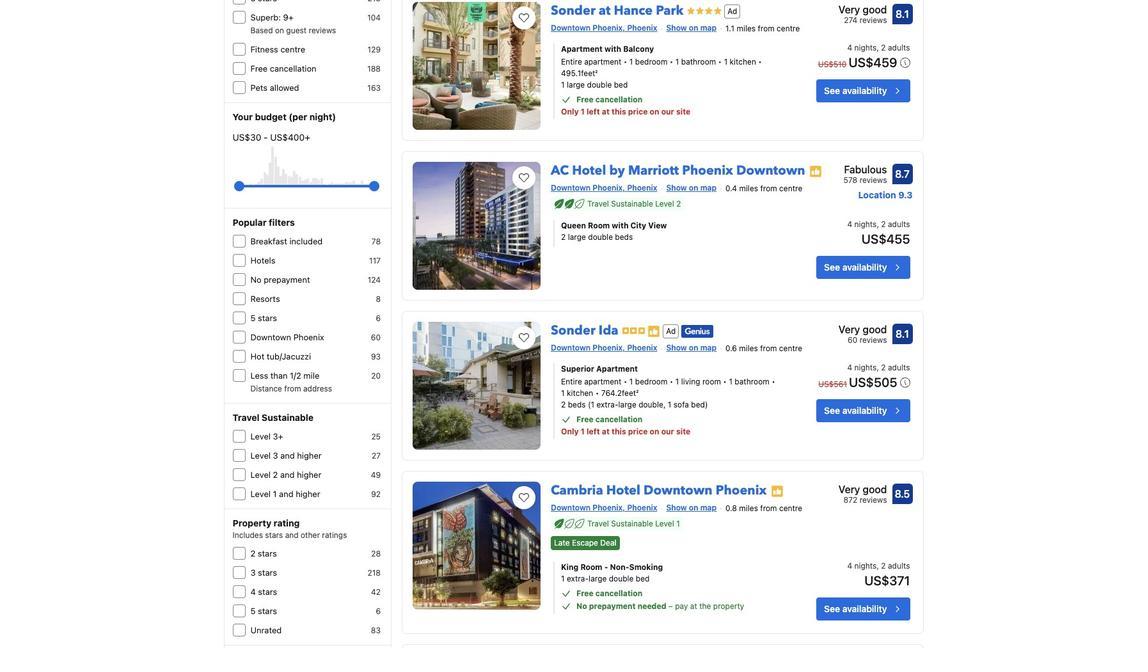 Task type: locate. For each thing, give the bounding box(es) containing it.
2 adults from the top
[[888, 219, 911, 229]]

2 map from the top
[[701, 183, 717, 193]]

1 phoenix, from the top
[[593, 23, 626, 33]]

2 phoenix, from the top
[[593, 183, 626, 193]]

2 our from the top
[[662, 427, 675, 436]]

20
[[371, 371, 381, 381]]

travel for ac
[[588, 199, 609, 209]]

274
[[844, 15, 858, 25]]

2 only from the top
[[561, 427, 579, 436]]

1 show on map from the top
[[667, 23, 717, 33]]

49
[[371, 470, 381, 480]]

3 see availability from the top
[[825, 405, 887, 416]]

3 phoenix, from the top
[[593, 343, 626, 353]]

0 vertical spatial very
[[839, 4, 861, 15]]

4 nights , 2 adults for sonder at hance park
[[848, 43, 911, 52]]

5
[[251, 313, 256, 323], [251, 606, 256, 616]]

2 vertical spatial good
[[863, 484, 887, 495]]

1 vertical spatial 4 nights , 2 adults
[[848, 363, 911, 372]]

left for at
[[587, 107, 600, 116]]

0 vertical spatial scored 8.1 element
[[893, 4, 913, 24]]

double,
[[639, 400, 666, 410]]

good right 872
[[863, 484, 887, 495]]

4 nights , 2 adults
[[848, 43, 911, 52], [848, 363, 911, 372]]

this property is part of our preferred partner programme. it is committed to providing commendable service and good value. it will pay us a higher commission if you make a booking. image up 0.8 miles from centre
[[771, 485, 784, 498]]

1 map from the top
[[701, 23, 717, 33]]

sonder for sonder ida
[[551, 322, 596, 339]]

pets
[[251, 83, 268, 93]]

0 vertical spatial no
[[251, 275, 262, 285]]

show down ac hotel by marriott phoenix downtown
[[667, 183, 687, 193]]

1 sonder from the top
[[551, 2, 596, 19]]

93
[[371, 352, 381, 362]]

with left balcony
[[605, 44, 622, 54]]

reviews inside the very good 60 reviews
[[860, 335, 887, 345]]

availability for sonder at hance park
[[843, 85, 887, 96]]

cancellation down 764.2feet²
[[596, 415, 643, 424]]

filters
[[269, 217, 295, 228]]

1 vertical spatial site
[[677, 427, 691, 436]]

queen room with city view link
[[561, 220, 778, 232]]

free for apartment
[[577, 95, 594, 104]]

0 vertical spatial sonder
[[551, 2, 596, 19]]

see availability link for sonder at hance park
[[817, 79, 911, 102]]

0.8
[[726, 504, 737, 513]]

0.4
[[726, 184, 737, 193]]

location
[[859, 189, 897, 200]]

1 availability from the top
[[843, 85, 887, 96]]

0 vertical spatial with
[[605, 44, 622, 54]]

0 vertical spatial good
[[863, 4, 887, 15]]

with left city
[[612, 221, 629, 230]]

1 apartment from the top
[[584, 57, 622, 66]]

1 entire from the top
[[561, 57, 582, 66]]

4 see availability link from the top
[[817, 598, 911, 621]]

0 vertical spatial sustainable
[[611, 199, 654, 209]]

large down 'queen'
[[568, 232, 586, 242]]

1 horizontal spatial bathroom
[[735, 377, 770, 387]]

this for ida
[[612, 427, 626, 436]]

8.1
[[896, 8, 910, 20], [896, 328, 910, 340]]

1 price from the top
[[628, 107, 648, 116]]

4 map from the top
[[701, 503, 717, 513]]

our down entire apartment • 1 bedroom • 1 bathroom • 1 kitchen • 495.1feet² 1 large double bed on the top
[[662, 107, 675, 116]]

miles right 0.4
[[740, 184, 759, 193]]

1 very from the top
[[839, 4, 861, 15]]

downtown phoenix, phoenix for cambria hotel downtown phoenix
[[551, 503, 658, 513]]

room for -
[[581, 563, 603, 572]]

4 show on map from the top
[[667, 503, 717, 513]]

4 downtown phoenix, phoenix from the top
[[551, 503, 658, 513]]

apartment with balcony
[[561, 44, 654, 54]]

very good 274 reviews
[[839, 4, 887, 25]]

1 vertical spatial this
[[612, 427, 626, 436]]

0 vertical spatial site
[[677, 107, 691, 116]]

higher for level 2 and higher
[[297, 470, 322, 480]]

from for phoenix
[[761, 504, 777, 513]]

nights
[[855, 43, 877, 52], [855, 219, 877, 229], [855, 363, 877, 372], [855, 561, 877, 571]]

property rating includes stars and other ratings
[[233, 518, 347, 540]]

3 down '3+'
[[273, 451, 278, 461]]

1 6 from the top
[[376, 314, 381, 323]]

1 downtown phoenix, phoenix from the top
[[551, 23, 658, 33]]

hotel inside 'link'
[[607, 482, 641, 499]]

2 8.1 from the top
[[896, 328, 910, 340]]

room inside king room - non-smoking link
[[581, 563, 603, 572]]

1 vertical spatial very
[[839, 324, 861, 335]]

6 down the '42' in the bottom left of the page
[[376, 607, 381, 616]]

- up 1 extra-large double bed
[[605, 563, 608, 572]]

3+
[[273, 431, 283, 442]]

reviews inside very good 872 reviews
[[860, 495, 887, 505]]

578
[[844, 175, 858, 185]]

this property is part of our preferred partner programme. it is committed to providing commendable service and good value. it will pay us a higher commission if you make a booking. image
[[810, 165, 822, 178], [648, 325, 661, 338], [648, 325, 661, 338], [771, 485, 784, 498]]

sonder at hance park image
[[413, 2, 541, 130]]

2 price from the top
[[628, 427, 648, 436]]

see availability link for ac hotel by marriott phoenix downtown
[[817, 256, 911, 279]]

map
[[701, 23, 717, 33], [701, 183, 717, 193], [701, 343, 717, 353], [701, 503, 717, 513]]

1 vertical spatial our
[[662, 427, 675, 436]]

good inside the very good 60 reviews
[[863, 324, 887, 335]]

2 only 1 left at this price on our site from the top
[[561, 427, 691, 436]]

0 horizontal spatial prepayment
[[264, 275, 310, 285]]

8
[[376, 294, 381, 304]]

availability for ac hotel by marriott phoenix downtown
[[843, 262, 887, 273]]

2 inside 4 nights , 2 adults us$455
[[882, 219, 886, 229]]

1 vertical spatial 5 stars
[[251, 606, 277, 616]]

hotel
[[572, 162, 606, 179], [607, 482, 641, 499]]

large inside entire apartment • 1 bedroom • 1 bathroom • 1 kitchen • 495.1feet² 1 large double bed
[[567, 80, 585, 90]]

show
[[667, 23, 687, 33], [667, 183, 687, 193], [667, 343, 687, 353], [667, 503, 687, 513]]

see availability for sonder ida
[[825, 405, 887, 416]]

2 bedroom from the top
[[635, 377, 668, 387]]

and down level 2 and higher
[[279, 489, 294, 499]]

only 1 left at this price on our site for at
[[561, 107, 691, 116]]

scored 8.1 element right the very good 60 reviews
[[893, 324, 913, 344]]

this property is part of our preferred partner programme. it is committed to providing commendable service and good value. it will pay us a higher commission if you make a booking. image for ac hotel by marriott phoenix downtown
[[810, 165, 822, 178]]

this property is part of our preferred partner programme. it is committed to providing commendable service and good value. it will pay us a higher commission if you make a booking. image
[[810, 165, 822, 178], [771, 485, 784, 498]]

2 availability from the top
[[843, 262, 887, 273]]

see for sonder at hance park
[[825, 85, 840, 96]]

8.1 for sonder at hance park
[[896, 8, 910, 20]]

see availability link down us$455
[[817, 256, 911, 279]]

1 vertical spatial double
[[588, 232, 613, 242]]

cancellation
[[270, 63, 317, 74], [596, 95, 643, 104], [596, 415, 643, 424], [596, 589, 643, 599]]

see availability link
[[817, 79, 911, 102], [817, 256, 911, 279], [817, 399, 911, 422], [817, 598, 911, 621]]

2 vertical spatial double
[[609, 574, 634, 584]]

1 horizontal spatial kitchen
[[730, 57, 757, 66]]

0 horizontal spatial bed
[[614, 80, 628, 90]]

room inside queen room with city view 2 large double beds
[[588, 221, 610, 230]]

free cancellation down (1
[[577, 415, 643, 424]]

downtown up apartment with balcony
[[551, 23, 591, 33]]

-
[[264, 132, 268, 143], [605, 563, 608, 572]]

fabulous element
[[844, 162, 887, 177]]

kitchen up (1
[[567, 388, 594, 398]]

scored 8.1 element right very good 274 reviews
[[893, 4, 913, 24]]

872
[[844, 495, 858, 505]]

higher
[[297, 451, 322, 461], [297, 470, 322, 480], [296, 489, 320, 499]]

see for ac hotel by marriott phoenix downtown
[[825, 262, 840, 273]]

apartment
[[561, 44, 603, 54], [597, 364, 638, 374]]

level up property
[[251, 489, 271, 499]]

ad up superior apartment link
[[666, 326, 676, 336]]

1 see availability from the top
[[825, 85, 887, 96]]

hot tub/jacuzzi
[[251, 351, 311, 362]]

1 vertical spatial entire
[[561, 377, 582, 387]]

double inside entire apartment • 1 bedroom • 1 bathroom • 1 kitchen • 495.1feet² 1 large double bed
[[587, 80, 612, 90]]

2 scored 8.1 element from the top
[[893, 324, 913, 344]]

entire
[[561, 57, 582, 66], [561, 377, 582, 387]]

2 left from the top
[[587, 427, 600, 436]]

2 see availability from the top
[[825, 262, 887, 273]]

1 site from the top
[[677, 107, 691, 116]]

good up us$505
[[863, 324, 887, 335]]

prepayment up resorts
[[264, 275, 310, 285]]

extra- down 'king'
[[567, 574, 589, 584]]

travel up queen room with city view 2 large double beds
[[588, 199, 609, 209]]

2 inside 4 nights , 2 adults us$371
[[882, 561, 886, 571]]

very left 8.5
[[839, 484, 861, 495]]

site for sonder ida
[[677, 427, 691, 436]]

left for ida
[[587, 427, 600, 436]]

2 this from the top
[[612, 427, 626, 436]]

no down 1 extra-large double bed
[[577, 602, 587, 611]]

1 vertical spatial room
[[581, 563, 603, 572]]

1 see availability link from the top
[[817, 79, 911, 102]]

stars up 4 stars on the bottom left of the page
[[258, 568, 277, 578]]

1 vertical spatial only 1 left at this price on our site
[[561, 427, 691, 436]]

phoenix up "travel sustainable level 1"
[[628, 503, 658, 513]]

downtown phoenix, phoenix up apartment with balcony
[[551, 23, 658, 33]]

availability down us$459
[[843, 85, 887, 96]]

free cancellation for apartment
[[577, 95, 643, 104]]

0 vertical spatial hotel
[[572, 162, 606, 179]]

price down double,
[[628, 427, 648, 436]]

and for 2
[[280, 470, 295, 480]]

city
[[631, 221, 647, 230]]

0 horizontal spatial extra-
[[567, 574, 589, 584]]

2 show on map from the top
[[667, 183, 717, 193]]

2 apartment from the top
[[584, 377, 622, 387]]

bed
[[614, 80, 628, 90], [636, 574, 650, 584]]

2
[[882, 43, 886, 52], [677, 199, 681, 209], [882, 219, 886, 229], [561, 232, 566, 242], [882, 363, 886, 372], [561, 400, 566, 410], [273, 470, 278, 480], [251, 549, 256, 559], [882, 561, 886, 571]]

0 vertical spatial 8.1
[[896, 8, 910, 20]]

extra- right (1
[[597, 400, 619, 410]]

travel up level 3+
[[233, 412, 260, 423]]

1 vertical spatial with
[[612, 221, 629, 230]]

unrated
[[251, 625, 282, 636]]

sonder at hance park link
[[551, 0, 684, 19]]

1 only 1 left at this price on our site from the top
[[561, 107, 691, 116]]

0 vertical spatial only
[[561, 107, 579, 116]]

and for 3
[[280, 451, 295, 461]]

4 nights , 2 adults us$371
[[848, 561, 911, 588]]

free down 495.1feet² at the top
[[577, 95, 594, 104]]

travel for cambria
[[588, 519, 609, 529]]

bathroom
[[682, 57, 716, 66], [735, 377, 770, 387]]

1 vertical spatial good
[[863, 324, 887, 335]]

nights inside 4 nights , 2 adults us$455
[[855, 219, 877, 229]]

only for sonder ida
[[561, 427, 579, 436]]

with inside queen room with city view 2 large double beds
[[612, 221, 629, 230]]

see availability down us$459
[[825, 85, 887, 96]]

higher down level 3 and higher
[[297, 470, 322, 480]]

1 vertical spatial no
[[577, 602, 587, 611]]

3 very good element from the top
[[839, 482, 887, 497]]

3 stars
[[251, 568, 277, 578]]

good for park
[[863, 4, 887, 15]]

prepayment for no prepayment
[[264, 275, 310, 285]]

centre right 0.4
[[780, 184, 803, 193]]

0 vertical spatial extra-
[[597, 400, 619, 410]]

4 , from the top
[[877, 561, 879, 571]]

map for phoenix
[[701, 503, 717, 513]]

3 availability from the top
[[843, 405, 887, 416]]

9+
[[283, 12, 294, 22]]

hotel for ac
[[572, 162, 606, 179]]

1 5 stars from the top
[[251, 313, 277, 323]]

2 good from the top
[[863, 324, 887, 335]]

0 horizontal spatial ad
[[666, 326, 676, 336]]

1 vertical spatial hotel
[[607, 482, 641, 499]]

cambria hotel downtown phoenix
[[551, 482, 767, 499]]

2 6 from the top
[[376, 607, 381, 616]]

3 see availability link from the top
[[817, 399, 911, 422]]

1 show from the top
[[667, 23, 687, 33]]

higher for level 3 and higher
[[297, 451, 322, 461]]

left down 495.1feet² at the top
[[587, 107, 600, 116]]

1 vertical spatial only
[[561, 427, 579, 436]]

0 vertical spatial double
[[587, 80, 612, 90]]

prepayment down 1 extra-large double bed
[[589, 602, 636, 611]]

very up us$561
[[839, 324, 861, 335]]

1 vertical spatial left
[[587, 427, 600, 436]]

0 vertical spatial apartment
[[561, 44, 603, 54]]

beds left (1
[[568, 400, 586, 410]]

site down sofa
[[677, 427, 691, 436]]

1 good from the top
[[863, 4, 887, 15]]

4 see availability from the top
[[825, 604, 887, 615]]

hotel left by
[[572, 162, 606, 179]]

bed inside entire apartment • 1 bedroom • 1 bathroom • 1 kitchen • 495.1feet² 1 large double bed
[[614, 80, 628, 90]]

1 vertical spatial sonder
[[551, 322, 596, 339]]

entire for sonder ida
[[561, 377, 582, 387]]

0 horizontal spatial 60
[[371, 333, 381, 342]]

2 nights from the top
[[855, 219, 877, 229]]

extra-
[[597, 400, 619, 410], [567, 574, 589, 584]]

this
[[612, 107, 626, 116], [612, 427, 626, 436]]

deal
[[601, 538, 617, 548]]

0.8 miles from centre
[[726, 504, 803, 513]]

entire inside entire apartment • 1 bedroom • 1 bathroom • 1 kitchen • 495.1feet² 1 large double bed
[[561, 57, 582, 66]]

bathroom down 0.6 miles from centre
[[735, 377, 770, 387]]

this down entire apartment • 1 bedroom • 1 bathroom • 1 kitchen • 495.1feet² 1 large double bed on the top
[[612, 107, 626, 116]]

0 vertical spatial beds
[[615, 232, 633, 242]]

1 horizontal spatial 3
[[273, 451, 278, 461]]

very inside very good 872 reviews
[[839, 484, 861, 495]]

0 vertical spatial bed
[[614, 80, 628, 90]]

0 vertical spatial this property is part of our preferred partner programme. it is committed to providing commendable service and good value. it will pay us a higher commission if you make a booking. image
[[810, 165, 822, 178]]

sonder
[[551, 2, 596, 19], [551, 322, 596, 339]]

1 horizontal spatial beds
[[615, 232, 633, 242]]

0.6 miles from centre
[[726, 344, 803, 353]]

very inside very good 274 reviews
[[839, 4, 861, 15]]

room
[[588, 221, 610, 230], [581, 563, 603, 572]]

1 horizontal spatial bed
[[636, 574, 650, 584]]

phoenix, for sonder at hance park
[[593, 23, 626, 33]]

- right us$30
[[264, 132, 268, 143]]

reviews inside fabulous 578 reviews
[[860, 175, 887, 185]]

1 scored 8.1 element from the top
[[893, 4, 913, 24]]

reviews for sonder at hance park
[[860, 15, 887, 25]]

2 downtown phoenix, phoenix from the top
[[551, 183, 658, 193]]

1 horizontal spatial extra-
[[597, 400, 619, 410]]

travel
[[588, 199, 609, 209], [233, 412, 260, 423], [588, 519, 609, 529]]

, up us$371
[[877, 561, 879, 571]]

see availability link down us$459
[[817, 79, 911, 102]]

0 horizontal spatial beds
[[568, 400, 586, 410]]

1 left from the top
[[587, 107, 600, 116]]

0 vertical spatial kitchen
[[730, 57, 757, 66]]

2 see from the top
[[825, 262, 840, 273]]

3 downtown phoenix, phoenix from the top
[[551, 343, 658, 353]]

sustainable up '3+'
[[262, 412, 314, 423]]

1 vertical spatial prepayment
[[589, 602, 636, 611]]

cambria hotel downtown phoenix image
[[413, 482, 541, 610]]

sustainable up deal on the right of the page
[[611, 519, 654, 529]]

free down (1
[[577, 415, 594, 424]]

0 vertical spatial only 1 left at this price on our site
[[561, 107, 691, 116]]

good inside very good 872 reviews
[[863, 484, 887, 495]]

see availability link for sonder ida
[[817, 399, 911, 422]]

1 only from the top
[[561, 107, 579, 116]]

1 vertical spatial bathroom
[[735, 377, 770, 387]]

entire down superior
[[561, 377, 582, 387]]

left
[[587, 107, 600, 116], [587, 427, 600, 436]]

centre
[[777, 24, 800, 33], [281, 44, 305, 54], [780, 184, 803, 193], [780, 344, 803, 353], [780, 504, 803, 513]]

2 very from the top
[[839, 324, 861, 335]]

3 good from the top
[[863, 484, 887, 495]]

hance
[[614, 2, 653, 19]]

0 horizontal spatial kitchen
[[567, 388, 594, 398]]

free cancellation for superior
[[577, 415, 643, 424]]

ac hotel by marriott phoenix downtown
[[551, 162, 806, 179]]

sustainable for ac
[[611, 199, 654, 209]]

0 vertical spatial bathroom
[[682, 57, 716, 66]]

3 , from the top
[[877, 363, 879, 372]]

room up 1 extra-large double bed
[[581, 563, 603, 572]]

from right 0.8
[[761, 504, 777, 513]]

cancellation down 1 extra-large double bed
[[596, 589, 643, 599]]

free cancellation down 1 extra-large double bed
[[577, 589, 643, 599]]

scored 8.1 element
[[893, 4, 913, 24], [893, 324, 913, 344]]

very good element
[[839, 2, 887, 17], [839, 322, 887, 337], [839, 482, 887, 497]]

see
[[825, 85, 840, 96], [825, 262, 840, 273], [825, 405, 840, 416], [825, 604, 840, 615]]

fitness
[[251, 44, 278, 54]]

,
[[877, 43, 879, 52], [877, 219, 879, 229], [877, 363, 879, 372], [877, 561, 879, 571]]

0 vertical spatial our
[[662, 107, 675, 116]]

downtown up "travel sustainable level 1"
[[644, 482, 713, 499]]

2 vertical spatial sustainable
[[611, 519, 654, 529]]

map for park
[[701, 23, 717, 33]]

4 see from the top
[[825, 604, 840, 615]]

bedroom for sonder at hance park
[[635, 57, 668, 66]]

bedroom inside entire apartment • 1 bedroom • 1 living room • 1 bathroom • 1 kitchen • 764.2feet² 2 beds (1 extra-large double, 1 sofa bed)
[[635, 377, 668, 387]]

availability down us$455
[[843, 262, 887, 273]]

phoenix, down by
[[593, 183, 626, 193]]

bedroom inside entire apartment • 1 bedroom • 1 bathroom • 1 kitchen • 495.1feet² 1 large double bed
[[635, 57, 668, 66]]

large inside entire apartment • 1 bedroom • 1 living room • 1 bathroom • 1 kitchen • 764.2feet² 2 beds (1 extra-large double, 1 sofa bed)
[[619, 400, 637, 410]]

0 vertical spatial 5 stars
[[251, 313, 277, 323]]

nights up us$459
[[855, 43, 877, 52]]

0 vertical spatial left
[[587, 107, 600, 116]]

2 see availability link from the top
[[817, 256, 911, 279]]

1 see from the top
[[825, 85, 840, 96]]

phoenix, for cambria hotel downtown phoenix
[[593, 503, 626, 513]]

1 vertical spatial scored 8.1 element
[[893, 324, 913, 344]]

free for superior
[[577, 415, 594, 424]]

level
[[656, 199, 675, 209], [251, 431, 271, 442], [251, 451, 271, 461], [251, 470, 271, 480], [251, 489, 271, 499], [656, 519, 675, 529]]

1 vertical spatial bedroom
[[635, 377, 668, 387]]

us$371
[[865, 574, 911, 588]]

apartment inside entire apartment • 1 bedroom • 1 bathroom • 1 kitchen • 495.1feet² 1 large double bed
[[584, 57, 622, 66]]

see availability for ac hotel by marriott phoenix downtown
[[825, 262, 887, 273]]

guest
[[286, 26, 307, 35]]

0 vertical spatial 3
[[273, 451, 278, 461]]

60 up us$505
[[848, 335, 858, 345]]

availability down us$371
[[843, 604, 887, 615]]

price for at
[[628, 107, 648, 116]]

entire inside entire apartment • 1 bedroom • 1 living room • 1 bathroom • 1 kitchen • 764.2feet² 2 beds (1 extra-large double, 1 sofa bed)
[[561, 377, 582, 387]]

2 vertical spatial very
[[839, 484, 861, 495]]

kitchen inside entire apartment • 1 bedroom • 1 living room • 1 bathroom • 1 kitchen • 764.2feet² 2 beds (1 extra-large double, 1 sofa bed)
[[567, 388, 594, 398]]

only 1 left at this price on our site for ida
[[561, 427, 691, 436]]

park
[[656, 2, 684, 19]]

0 vertical spatial -
[[264, 132, 268, 143]]

8.1 right the very good 60 reviews
[[896, 328, 910, 340]]

only
[[561, 107, 579, 116], [561, 427, 579, 436]]

4 show from the top
[[667, 503, 687, 513]]

reviews inside very good 274 reviews
[[860, 15, 887, 25]]

1 vertical spatial 3
[[251, 568, 256, 578]]

apartment down superior apartment
[[584, 377, 622, 387]]

adults inside 4 nights , 2 adults us$371
[[888, 561, 911, 571]]

higher down level 2 and higher
[[296, 489, 320, 499]]

3 very from the top
[[839, 484, 861, 495]]

1 bedroom from the top
[[635, 57, 668, 66]]

centre for ac hotel by marriott phoenix downtown
[[780, 184, 803, 193]]

large
[[567, 80, 585, 90], [568, 232, 586, 242], [619, 400, 637, 410], [589, 574, 607, 584]]

only up cambria
[[561, 427, 579, 436]]

0 vertical spatial ad
[[728, 6, 738, 16]]

1 8.1 from the top
[[896, 8, 910, 20]]

1 vertical spatial higher
[[297, 470, 322, 480]]

2 up us$371
[[882, 561, 886, 571]]

42
[[371, 588, 381, 597]]

availability down us$505
[[843, 405, 887, 416]]

1 horizontal spatial no
[[577, 602, 587, 611]]

4 nights from the top
[[855, 561, 877, 571]]

4 nights , 2 adults up us$505
[[848, 363, 911, 372]]

large down 495.1feet² at the top
[[567, 80, 585, 90]]

superior apartment link
[[561, 363, 778, 375]]

scored 8.5 element
[[893, 484, 913, 504]]

from
[[758, 24, 775, 33], [761, 184, 778, 193], [761, 344, 777, 353], [284, 384, 301, 394], [761, 504, 777, 513]]

show for park
[[667, 23, 687, 33]]

nights up us$455
[[855, 219, 877, 229]]

0 vertical spatial 5
[[251, 313, 256, 323]]

2 4 nights , 2 adults from the top
[[848, 363, 911, 372]]

and up level 2 and higher
[[280, 451, 295, 461]]

0 vertical spatial travel
[[588, 199, 609, 209]]

scored 8.1 element for sonder ida
[[893, 324, 913, 344]]

0 horizontal spatial no
[[251, 275, 262, 285]]

1 vertical spatial travel
[[233, 412, 260, 423]]

0 vertical spatial very good element
[[839, 2, 887, 17]]

3 see from the top
[[825, 405, 840, 416]]

4
[[848, 43, 853, 52], [848, 219, 853, 229], [848, 363, 853, 372], [848, 561, 853, 571], [251, 587, 256, 597]]

very good element left 8.5
[[839, 482, 887, 497]]

0 horizontal spatial bathroom
[[682, 57, 716, 66]]

double
[[587, 80, 612, 90], [588, 232, 613, 242], [609, 574, 634, 584]]

show on map for marriott
[[667, 183, 717, 193]]

stars down rating
[[265, 531, 283, 540]]

1 vertical spatial very good element
[[839, 322, 887, 337]]

0 vertical spatial prepayment
[[264, 275, 310, 285]]

5 down 4 stars on the bottom left of the page
[[251, 606, 256, 616]]

included
[[290, 236, 323, 246]]

cancellation for apartment
[[596, 95, 643, 104]]

0 vertical spatial price
[[628, 107, 648, 116]]

2 vertical spatial higher
[[296, 489, 320, 499]]

no for no prepayment needed – pay at the property
[[577, 602, 587, 611]]

level for level 3 and higher
[[251, 451, 271, 461]]

0 vertical spatial apartment
[[584, 57, 622, 66]]

good for phoenix
[[863, 484, 887, 495]]

1 vertical spatial price
[[628, 427, 648, 436]]

1 our from the top
[[662, 107, 675, 116]]

bathroom down apartment with balcony link
[[682, 57, 716, 66]]

apartment inside entire apartment • 1 bedroom • 1 living room • 1 bathroom • 1 kitchen • 764.2feet² 2 beds (1 extra-large double, 1 sofa bed)
[[584, 377, 622, 387]]

scored 8.7 element
[[893, 164, 913, 184]]

1 horizontal spatial -
[[605, 563, 608, 572]]

resorts
[[251, 294, 280, 304]]

117
[[369, 256, 381, 266]]

1 vertical spatial beds
[[568, 400, 586, 410]]

1 this from the top
[[612, 107, 626, 116]]

2 sonder from the top
[[551, 322, 596, 339]]

2 show from the top
[[667, 183, 687, 193]]

bed down smoking
[[636, 574, 650, 584]]

reviews right 872
[[860, 495, 887, 505]]

genius discounts available at this property. image
[[682, 325, 714, 338], [682, 325, 714, 338]]

show on map for park
[[667, 23, 717, 33]]

1 vertical spatial 6
[[376, 607, 381, 616]]

4 nights , 2 adults for sonder ida
[[848, 363, 911, 372]]

only down 495.1feet² at the top
[[561, 107, 579, 116]]

sustainable for cambria
[[611, 519, 654, 529]]

1 vertical spatial kitchen
[[567, 388, 594, 398]]

1 vertical spatial -
[[605, 563, 608, 572]]

2 site from the top
[[677, 427, 691, 436]]

4 phoenix, from the top
[[593, 503, 626, 513]]

0 vertical spatial entire
[[561, 57, 582, 66]]

2 , from the top
[[877, 219, 879, 229]]

beds
[[615, 232, 633, 242], [568, 400, 586, 410]]

0 vertical spatial higher
[[297, 451, 322, 461]]

1 horizontal spatial 60
[[848, 335, 858, 345]]

reviews up location
[[860, 175, 887, 185]]

very good element up us$459
[[839, 2, 887, 17]]

cancellation up allowed
[[270, 63, 317, 74]]

phoenix up 0.8
[[716, 482, 767, 499]]

2 vertical spatial very good element
[[839, 482, 887, 497]]

, inside 4 nights , 2 adults us$371
[[877, 561, 879, 571]]

room right 'queen'
[[588, 221, 610, 230]]

downtown phoenix
[[251, 332, 324, 342]]

1 horizontal spatial this property is part of our preferred partner programme. it is committed to providing commendable service and good value. it will pay us a higher commission if you make a booking. image
[[810, 165, 822, 178]]

4 adults from the top
[[888, 561, 911, 571]]

0 vertical spatial bedroom
[[635, 57, 668, 66]]

1 vertical spatial this property is part of our preferred partner programme. it is committed to providing commendable service and good value. it will pay us a higher commission if you make a booking. image
[[771, 485, 784, 498]]

1 very good element from the top
[[839, 2, 887, 17]]

miles for sonder ida
[[739, 344, 758, 353]]

1 vertical spatial 8.1
[[896, 328, 910, 340]]

balcony
[[624, 44, 654, 54]]

good inside very good 274 reviews
[[863, 4, 887, 15]]

only 1 left at this price on our site
[[561, 107, 691, 116], [561, 427, 691, 436]]

2 5 from the top
[[251, 606, 256, 616]]

miles for cambria hotel downtown phoenix
[[740, 504, 758, 513]]

sofa
[[674, 400, 689, 410]]

group
[[239, 176, 374, 197]]

on left 0.8
[[689, 503, 699, 513]]

bed)
[[691, 400, 708, 410]]

nights up us$505
[[855, 363, 877, 372]]

see availability link down us$505
[[817, 399, 911, 422]]

1 horizontal spatial prepayment
[[589, 602, 636, 611]]

hotel for cambria
[[607, 482, 641, 499]]

0 horizontal spatial 3
[[251, 568, 256, 578]]

2 entire from the top
[[561, 377, 582, 387]]

see availability down 4 nights , 2 adults us$371 in the bottom right of the page
[[825, 604, 887, 615]]

1 4 nights , 2 adults from the top
[[848, 43, 911, 52]]



Task type: describe. For each thing, give the bounding box(es) containing it.
queen room with city view 2 large double beds
[[561, 221, 667, 242]]

2 down includes
[[251, 549, 256, 559]]

on down ac hotel by marriott phoenix downtown
[[689, 183, 699, 193]]

ac hotel by marriott phoenix downtown image
[[413, 162, 541, 290]]

, inside 4 nights , 2 adults us$455
[[877, 219, 879, 229]]

tub/jacuzzi
[[267, 351, 311, 362]]

bathroom inside entire apartment • 1 bedroom • 1 living room • 1 bathroom • 1 kitchen • 764.2feet² 2 beds (1 extra-large double, 1 sofa bed)
[[735, 377, 770, 387]]

8.5
[[895, 488, 910, 500]]

downtown down cambria
[[551, 503, 591, 513]]

2 very good element from the top
[[839, 322, 887, 337]]

8.1 for sonder ida
[[896, 328, 910, 340]]

at left the
[[691, 602, 698, 611]]

your
[[233, 111, 253, 122]]

4 availability from the top
[[843, 604, 887, 615]]

level for level 3+
[[251, 431, 271, 442]]

based
[[251, 26, 273, 35]]

4 stars
[[251, 587, 277, 597]]

free for king
[[577, 589, 594, 599]]

queen
[[561, 221, 586, 230]]

phoenix up "tub/jacuzzi"
[[294, 332, 324, 342]]

0 horizontal spatial -
[[264, 132, 268, 143]]

on down "superb: 9+" at the top
[[275, 26, 284, 35]]

us$505
[[849, 375, 898, 390]]

on down double,
[[650, 427, 660, 436]]

phoenix up 0.4
[[682, 162, 734, 179]]

beds inside queen room with city view 2 large double beds
[[615, 232, 633, 242]]

1 5 from the top
[[251, 313, 256, 323]]

king room - non-smoking
[[561, 563, 663, 572]]

kitchen inside entire apartment • 1 bedroom • 1 bathroom • 1 kitchen • 495.1feet² 1 large double bed
[[730, 57, 757, 66]]

centre for sonder ida
[[780, 344, 803, 353]]

other
[[301, 531, 320, 540]]

stars down resorts
[[258, 313, 277, 323]]

4 inside 4 nights , 2 adults us$455
[[848, 219, 853, 229]]

us$30
[[233, 132, 261, 143]]

travel sustainable level 2
[[588, 199, 681, 209]]

and for 1
[[279, 489, 294, 499]]

smoking
[[630, 563, 663, 572]]

very good 872 reviews
[[839, 484, 887, 505]]

night)
[[310, 111, 336, 122]]

phoenix, for sonder ida
[[593, 343, 626, 353]]

large inside queen room with city view 2 large double beds
[[568, 232, 586, 242]]

(per
[[289, 111, 307, 122]]

centre down based on guest reviews
[[281, 44, 305, 54]]

nights inside 4 nights , 2 adults us$371
[[855, 561, 877, 571]]

late
[[554, 538, 570, 548]]

1 adults from the top
[[888, 43, 911, 52]]

2 inside queen room with city view 2 large double beds
[[561, 232, 566, 242]]

centre for cambria hotel downtown phoenix
[[780, 504, 803, 513]]

downtown phoenix, phoenix for sonder ida
[[551, 343, 658, 353]]

2 inside entire apartment • 1 bedroom • 1 living room • 1 bathroom • 1 kitchen • 764.2feet² 2 beds (1 extra-large double, 1 sofa bed)
[[561, 400, 566, 410]]

sonder ida image
[[413, 322, 541, 450]]

1 vertical spatial extra-
[[567, 574, 589, 584]]

show for marriott
[[667, 183, 687, 193]]

centre for sonder at hance park
[[777, 24, 800, 33]]

property
[[233, 518, 272, 529]]

see for sonder ida
[[825, 405, 840, 416]]

miles for ac hotel by marriott phoenix downtown
[[740, 184, 759, 193]]

25
[[371, 432, 381, 442]]

sonder at hance park
[[551, 2, 684, 19]]

map for marriott
[[701, 183, 717, 193]]

less
[[251, 371, 268, 381]]

site for sonder at hance park
[[677, 107, 691, 116]]

only for sonder at hance park
[[561, 107, 579, 116]]

reviews for sonder ida
[[860, 335, 887, 345]]

availability for sonder ida
[[843, 405, 887, 416]]

2 up us$505
[[882, 363, 886, 372]]

our for sonder ida
[[662, 427, 675, 436]]

pets allowed
[[251, 83, 299, 93]]

breakfast
[[251, 236, 287, 246]]

phoenix, for ac hotel by marriott phoenix downtown
[[593, 183, 626, 193]]

78
[[372, 237, 381, 246]]

hotels
[[251, 255, 276, 266]]

by
[[610, 162, 625, 179]]

sonder for sonder at hance park
[[551, 2, 596, 19]]

very inside the very good 60 reviews
[[839, 324, 861, 335]]

us$400+
[[270, 132, 310, 143]]

from right 0.6
[[761, 344, 777, 353]]

extra- inside entire apartment • 1 bedroom • 1 living room • 1 bathroom • 1 kitchen • 764.2feet² 2 beds (1 extra-large double, 1 sofa bed)
[[597, 400, 619, 410]]

3 adults from the top
[[888, 363, 911, 372]]

phoenix up the 'travel sustainable level 2'
[[628, 183, 658, 193]]

1 extra-large double bed
[[561, 574, 650, 584]]

cancellation for king
[[596, 589, 643, 599]]

needed
[[638, 602, 667, 611]]

non-
[[610, 563, 630, 572]]

on down entire apartment • 1 bedroom • 1 bathroom • 1 kitchen • 495.1feet² 1 large double bed on the top
[[650, 107, 660, 116]]

4 inside 4 nights , 2 adults us$371
[[848, 561, 853, 571]]

1.1 miles from centre
[[726, 24, 800, 33]]

adults inside 4 nights , 2 adults us$455
[[888, 219, 911, 229]]

fabulous 578 reviews
[[844, 164, 887, 185]]

stars up "3 stars"
[[258, 549, 277, 559]]

us$30 - us$400+
[[233, 132, 310, 143]]

from down 1/2
[[284, 384, 301, 394]]

apartment with balcony link
[[561, 43, 778, 55]]

3 show on map from the top
[[667, 343, 717, 353]]

pay
[[675, 602, 688, 611]]

level for level 2 and higher
[[251, 470, 271, 480]]

1 vertical spatial sustainable
[[262, 412, 314, 423]]

on up apartment with balcony link
[[689, 23, 699, 33]]

budget
[[255, 111, 287, 122]]

83
[[371, 626, 381, 636]]

cancellation for superior
[[596, 415, 643, 424]]

764.2feet²
[[602, 388, 639, 398]]

reviews for cambria hotel downtown phoenix
[[860, 495, 887, 505]]

level 3+
[[251, 431, 283, 442]]

downtown phoenix, phoenix for ac hotel by marriott phoenix downtown
[[551, 183, 658, 193]]

apartment for at
[[584, 57, 622, 66]]

this for at
[[612, 107, 626, 116]]

superior
[[561, 364, 595, 374]]

very good element for phoenix
[[839, 482, 887, 497]]

1 , from the top
[[877, 43, 879, 52]]

show on map for phoenix
[[667, 503, 717, 513]]

on up superior apartment link
[[689, 343, 699, 353]]

us$510
[[819, 59, 847, 69]]

address
[[303, 384, 332, 394]]

level down cambria hotel downtown phoenix
[[656, 519, 675, 529]]

downtown phoenix, phoenix for sonder at hance park
[[551, 23, 658, 33]]

2 up queen room with city view link
[[677, 199, 681, 209]]

bathroom inside entire apartment • 1 bedroom • 1 bathroom • 1 kitchen • 495.1feet² 1 large double bed
[[682, 57, 716, 66]]

hot
[[251, 351, 265, 362]]

phoenix down the hance
[[628, 23, 658, 33]]

prepayment for no prepayment needed – pay at the property
[[589, 602, 636, 611]]

at up by
[[602, 107, 610, 116]]

from for park
[[758, 24, 775, 33]]

downtown up hot tub/jacuzzi
[[251, 332, 291, 342]]

travel sustainable
[[233, 412, 314, 423]]

level up queen room with city view link
[[656, 199, 675, 209]]

and inside property rating includes stars and other ratings
[[285, 531, 299, 540]]

distance
[[251, 384, 282, 394]]

1 vertical spatial apartment
[[597, 364, 638, 374]]

0.4 miles from centre
[[726, 184, 803, 193]]

stars up unrated
[[258, 606, 277, 616]]

entire apartment • 1 bedroom • 1 bathroom • 1 kitchen • 495.1feet² 1 large double bed
[[561, 57, 762, 90]]

downtown up 0.4 miles from centre at the top right
[[737, 162, 806, 179]]

2 up us$459
[[882, 43, 886, 52]]

price for ida
[[628, 427, 648, 436]]

entire for sonder at hance park
[[561, 57, 582, 66]]

2 5 stars from the top
[[251, 606, 277, 616]]

129
[[368, 45, 381, 54]]

104
[[368, 13, 381, 22]]

downtown up superior
[[551, 343, 591, 353]]

superior apartment
[[561, 364, 638, 374]]

188
[[368, 64, 381, 74]]

60 inside the very good 60 reviews
[[848, 335, 858, 345]]

no prepayment needed – pay at the property
[[577, 602, 745, 611]]

stars down "3 stars"
[[258, 587, 277, 597]]

rating
[[274, 518, 300, 529]]

bedroom for sonder ida
[[635, 377, 668, 387]]

phoenix inside 'link'
[[716, 482, 767, 499]]

from for marriott
[[761, 184, 778, 193]]

3 show from the top
[[667, 343, 687, 353]]

sonder ida link
[[551, 317, 619, 339]]

phoenix up superior apartment link
[[628, 343, 658, 353]]

fabulous
[[844, 164, 887, 175]]

1 nights from the top
[[855, 43, 877, 52]]

downtown down ac
[[551, 183, 591, 193]]

view
[[648, 221, 667, 230]]

free cancellation up allowed
[[251, 63, 317, 74]]

distance from address
[[251, 384, 332, 394]]

0.6
[[726, 344, 737, 353]]

breakfast included
[[251, 236, 323, 246]]

free cancellation for king
[[577, 589, 643, 599]]

this property is part of our preferred partner programme. it is committed to providing commendable service and good value. it will pay us a higher commission if you make a booking. image for cambria hotel downtown phoenix
[[771, 485, 784, 498]]

double inside queen room with city view 2 large double beds
[[588, 232, 613, 242]]

less than 1/2 mile
[[251, 371, 320, 381]]

at left the hance
[[599, 2, 611, 19]]

beds inside entire apartment • 1 bedroom • 1 living room • 1 bathroom • 1 kitchen • 764.2feet² 2 beds (1 extra-large double, 1 sofa bed)
[[568, 400, 586, 410]]

higher for level 1 and higher
[[296, 489, 320, 499]]

show for phoenix
[[667, 503, 687, 513]]

3 nights from the top
[[855, 363, 877, 372]]

location 9.3
[[859, 189, 913, 200]]

very for phoenix
[[839, 484, 861, 495]]

free up pets
[[251, 63, 268, 74]]

scored 8.1 element for sonder at hance park
[[893, 4, 913, 24]]

ac
[[551, 162, 569, 179]]

downtown inside 'link'
[[644, 482, 713, 499]]

see availability for sonder at hance park
[[825, 85, 887, 96]]

apartment for ida
[[584, 377, 622, 387]]

3 map from the top
[[701, 343, 717, 353]]

mile
[[304, 371, 320, 381]]

218
[[368, 568, 381, 578]]

than
[[271, 371, 288, 381]]

ida
[[599, 322, 619, 339]]

27
[[372, 451, 381, 461]]

room for with
[[588, 221, 610, 230]]

level 1 and higher
[[251, 489, 320, 499]]

1 horizontal spatial ad
[[728, 6, 738, 16]]

travel sustainable level 1
[[588, 519, 680, 529]]

very for park
[[839, 4, 861, 15]]

cambria
[[551, 482, 603, 499]]

1 vertical spatial ad
[[666, 326, 676, 336]]

2 stars
[[251, 549, 277, 559]]

superb: 9+
[[251, 12, 294, 22]]

very good element for park
[[839, 2, 887, 17]]

–
[[669, 602, 673, 611]]

no for no prepayment
[[251, 275, 262, 285]]

no prepayment
[[251, 275, 310, 285]]

at down 764.2feet²
[[602, 427, 610, 436]]

very good 60 reviews
[[839, 324, 887, 345]]

us$561
[[819, 379, 847, 389]]

28
[[371, 549, 381, 559]]

large down king room - non-smoking
[[589, 574, 607, 584]]

level for level 1 and higher
[[251, 489, 271, 499]]

124
[[368, 275, 381, 285]]

our for sonder at hance park
[[662, 107, 675, 116]]

property
[[714, 602, 745, 611]]

miles for sonder at hance park
[[737, 24, 756, 33]]

2 up level 1 and higher
[[273, 470, 278, 480]]

stars inside property rating includes stars and other ratings
[[265, 531, 283, 540]]

reviews right guest
[[309, 26, 336, 35]]

room
[[703, 377, 721, 387]]



Task type: vqa. For each thing, say whether or not it's contained in the screenshot.
for associated with Flight tracking Your driver will track your flight and wait for you if it's delayed
no



